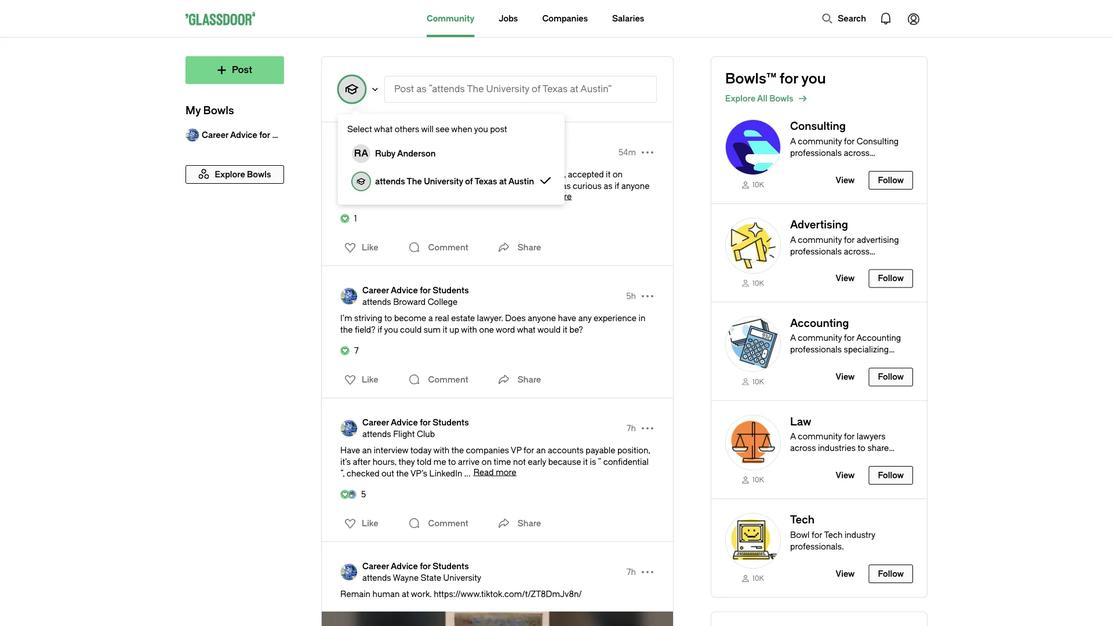 Task type: vqa. For each thing, say whether or not it's contained in the screenshot.
HomeAssist Home Health Services
no



Task type: locate. For each thing, give the bounding box(es) containing it.
toogle identity image up know
[[352, 172, 370, 191]]

0 vertical spatial test
[[512, 181, 527, 191]]

1 vertical spatial test
[[503, 193, 518, 202]]

7h for career advice for students attends wayne state university
[[627, 567, 636, 577]]

0 horizontal spatial at
[[402, 589, 409, 599]]

industries
[[818, 443, 856, 453]]

the down i'm
[[340, 325, 353, 335]]

read more down policy.
[[529, 192, 572, 201]]

as inside button
[[416, 84, 426, 94]]

0 vertical spatial like
[[362, 243, 378, 252]]

1 horizontal spatial when
[[451, 124, 472, 134]]

image for post author image for career advice for students attends flight club
[[340, 420, 358, 437]]

0 vertical spatial comment button
[[405, 236, 471, 259]]

0 horizontal spatial texas
[[475, 177, 497, 186]]

advice down others
[[391, 142, 418, 151]]

the
[[489, 193, 501, 202], [340, 325, 353, 335], [451, 446, 464, 455], [396, 469, 409, 478]]

3 image for post author image from the top
[[340, 420, 358, 437]]

comment down linkedin
[[428, 519, 468, 528]]

students inside the career advice for students attends flight club
[[433, 418, 469, 427]]

",
[[340, 469, 345, 478]]

was
[[555, 181, 571, 191]]

the down anderson
[[407, 177, 422, 186]]

1 horizontal spatial at
[[499, 177, 507, 186]]

when right see
[[451, 124, 472, 134]]

career inside career advice for students attends wayne state university
[[362, 561, 389, 571]]

to inside 'law a community for lawyers across industries to share experiences and compare notes'
[[858, 443, 865, 453]]

as inside i have received an internship offer for this coming summer, accepted it on monday, from bny mellon. they have a drug test policy. was curious as if anyone would know when i would have to take the test ...
[[604, 181, 613, 191]]

texas left austin"
[[542, 84, 568, 94]]

comment button down sum on the left bottom of the page
[[405, 368, 471, 391]]

across inside advertising a community for advertising professionals across companies
[[844, 247, 870, 256]]

i down bny
[[411, 193, 413, 202]]

1 horizontal spatial the
[[467, 84, 484, 94]]

share inside dropdown button
[[518, 243, 541, 252]]

would down monday,
[[340, 193, 364, 202]]

image for post author image
[[340, 144, 358, 161], [340, 288, 358, 305], [340, 420, 358, 437], [340, 563, 358, 581]]

2 share button from the top
[[494, 512, 541, 535]]

a down 'this'
[[486, 181, 490, 191]]

as right 'curious'
[[604, 181, 613, 191]]

of
[[532, 84, 541, 94], [433, 153, 441, 163], [465, 177, 473, 186]]

community for law
[[798, 432, 842, 441]]

career for career advice for students attends wayne state university
[[362, 561, 389, 571]]

2 comment from the top
[[428, 375, 468, 384]]

0 horizontal spatial read more button
[[473, 468, 516, 477]]

career
[[202, 130, 229, 140], [362, 142, 389, 151], [362, 286, 389, 295], [362, 418, 389, 427], [362, 561, 389, 571]]

a left ruby
[[361, 148, 368, 159]]

like button down 1
[[337, 238, 382, 257]]

community inside 'law a community for lawyers across industries to share experiences and compare notes'
[[798, 432, 842, 441]]

1 vertical spatial toogle identity image
[[352, 172, 370, 191]]

4 image for post author image from the top
[[340, 563, 358, 581]]

university
[[486, 84, 529, 94], [393, 153, 431, 163], [424, 177, 463, 186], [443, 573, 481, 583]]

a left real
[[428, 313, 433, 323]]

university inside button
[[486, 84, 529, 94]]

attends inside career advice for students attends wayne state university
[[362, 573, 391, 583]]

an up "early"
[[536, 446, 546, 455]]

not
[[513, 457, 526, 467]]

companies inside advertising a community for advertising professionals across companies
[[790, 258, 833, 268]]

they
[[445, 181, 463, 191]]

a inside advertising a community for advertising professionals across companies
[[790, 235, 796, 245]]

2 community from the top
[[798, 235, 842, 245]]

like down 5
[[362, 519, 378, 528]]

5 10k from the top
[[753, 574, 764, 583]]

if right 'curious'
[[615, 181, 619, 191]]

a inside toogle identity element
[[361, 148, 368, 159]]

2 10k link from the top
[[725, 278, 781, 288]]

toogle identity element
[[352, 144, 370, 163]]

attends up know
[[375, 177, 405, 186]]

companies inside have an interview today with the companies vp for an accounts payable position, it's after hours, they told me to arrive on time not early because it is " confidential ", checked out the vp's linkedin ...
[[466, 446, 509, 455]]

law
[[790, 416, 811, 428]]

when down bny
[[388, 193, 409, 202]]

if inside i have received an internship offer for this coming summer, accepted it on monday, from bny mellon. they have a drug test policy. was curious as if anyone would know when i would have to take the test ...
[[615, 181, 619, 191]]

...
[[520, 193, 526, 202], [464, 469, 471, 478]]

1 vertical spatial a
[[428, 313, 433, 323]]

0 vertical spatial ...
[[520, 193, 526, 202]]

10k
[[753, 181, 764, 189], [753, 279, 764, 287], [753, 378, 764, 386], [753, 476, 764, 484], [753, 574, 764, 583]]

all
[[757, 94, 768, 103]]

search button
[[816, 7, 872, 30]]

share button for career advice for students attends flight club
[[494, 512, 541, 535]]

of inside career advice for students attends university of delaware
[[433, 153, 441, 163]]

at
[[570, 84, 578, 94], [499, 177, 507, 186], [402, 589, 409, 599]]

2 7h link from the top
[[627, 566, 636, 578]]

1 like button from the top
[[337, 238, 382, 257]]

companies inside consulting a community for consulting professionals across companies
[[790, 160, 833, 169]]

to right striving
[[384, 313, 392, 323]]

0 vertical spatial read
[[529, 192, 549, 201]]

comment button down linkedin
[[405, 512, 471, 535]]

austin"
[[580, 84, 612, 94]]

advice inside career advice for students attends wayne state university
[[391, 561, 418, 571]]

career up human
[[362, 561, 389, 571]]

for inside have an interview today with the companies vp for an accounts payable position, it's after hours, they told me to arrive on time not early because it is " confidential ", checked out the vp's linkedin ...
[[523, 446, 534, 455]]

to right me
[[448, 457, 456, 467]]

2 horizontal spatial at
[[570, 84, 578, 94]]

1 horizontal spatial anyone
[[621, 181, 650, 191]]

0 vertical spatial on
[[613, 170, 623, 179]]

career up striving
[[362, 286, 389, 295]]

the right ""attends"
[[467, 84, 484, 94]]

across inside consulting a community for consulting professionals across companies
[[844, 148, 870, 158]]

1 horizontal spatial of
[[465, 177, 473, 186]]

4 image for bowl image from the top
[[725, 415, 781, 470]]

bowls right my
[[203, 105, 234, 117]]

career advice for students link up broward
[[362, 285, 469, 296]]

as right post
[[416, 84, 426, 94]]

advice up "wayne"
[[391, 561, 418, 571]]

a inside 'law a community for lawyers across industries to share experiences and compare notes'
[[790, 432, 796, 441]]

4 10k from the top
[[753, 476, 764, 484]]

1 10k link from the top
[[725, 180, 781, 189]]

have inside i'm striving to become a real estate lawyer. does anyone have any experience in the field? if you could sum it up with one word what would it be?
[[558, 313, 576, 323]]

for inside consulting a community for consulting professionals across companies
[[844, 137, 855, 146]]

1 community from the top
[[798, 137, 842, 146]]

1 vertical spatial when
[[388, 193, 409, 202]]

2 vertical spatial share
[[518, 519, 541, 528]]

2 vertical spatial you
[[384, 325, 398, 335]]

advice
[[230, 130, 257, 140], [391, 142, 418, 151], [391, 286, 418, 295], [391, 418, 418, 427], [391, 561, 418, 571]]

1 vertical spatial as
[[604, 181, 613, 191]]

test
[[512, 181, 527, 191], [503, 193, 518, 202]]

0 horizontal spatial you
[[384, 325, 398, 335]]

with inside have an interview today with the companies vp for an accounts payable position, it's after hours, they told me to arrive on time not early because it is " confidential ", checked out the vp's linkedin ...
[[433, 446, 449, 455]]

a down advertising
[[790, 235, 796, 245]]

career inside career advice for students attends university of delaware
[[362, 142, 389, 151]]

1 vertical spatial share button
[[494, 512, 541, 535]]

0 vertical spatial read more button
[[529, 192, 572, 201]]

1 vertical spatial anyone
[[528, 313, 556, 323]]

like button
[[337, 238, 382, 257], [337, 370, 382, 389], [337, 514, 382, 533]]

0 horizontal spatial a
[[428, 313, 433, 323]]

attends inside career advice for students attends university of delaware
[[362, 153, 391, 163]]

community inside advertising a community for advertising professionals across companies
[[798, 235, 842, 245]]

1 7h from the top
[[627, 423, 636, 433]]

attends up striving
[[362, 297, 391, 307]]

with inside i'm striving to become a real estate lawyer. does anyone have any experience in the field? if you could sum it up with one word what would it be?
[[461, 325, 477, 335]]

the
[[467, 84, 484, 94], [407, 177, 422, 186]]

at left austin"
[[570, 84, 578, 94]]

career inside career advice for students attends broward college
[[362, 286, 389, 295]]

1 image for bowl image from the top
[[725, 119, 781, 175]]

professionals down "explore all bowls" link
[[790, 148, 842, 158]]

when
[[451, 124, 472, 134], [388, 193, 409, 202]]

with down estate
[[461, 325, 477, 335]]

university inside career advice for students attends university of delaware
[[393, 153, 431, 163]]

of inside button
[[532, 84, 541, 94]]

an up after
[[362, 446, 372, 455]]

0 horizontal spatial if
[[378, 325, 382, 335]]

advice inside career advice for students attends broward college
[[391, 286, 418, 295]]

0 vertical spatial comment
[[428, 243, 468, 252]]

have
[[344, 170, 363, 179], [465, 181, 484, 191], [440, 193, 459, 202], [558, 313, 576, 323]]

more down was
[[551, 192, 572, 201]]

explore all bowls link
[[725, 92, 927, 106]]

1 share button from the top
[[494, 368, 541, 391]]

toogle identity image
[[338, 75, 366, 103], [352, 172, 370, 191]]

career down my bowls
[[202, 130, 229, 140]]

more for not
[[496, 468, 516, 477]]

1 vertical spatial comment button
[[405, 368, 471, 391]]

if right the field? at the bottom left of the page
[[378, 325, 382, 335]]

1 vertical spatial read more button
[[473, 468, 516, 477]]

read more down time
[[473, 468, 516, 477]]

career right the 'r'
[[362, 142, 389, 151]]

... inside i have received an internship offer for this coming summer, accepted it on monday, from bny mellon. they have a drug test policy. was curious as if anyone would know when i would have to take the test ...
[[520, 193, 526, 202]]

checked
[[347, 469, 379, 478]]

1 vertical spatial like button
[[337, 370, 382, 389]]

salaries link
[[612, 0, 644, 37]]

attends inside career advice for students attends broward college
[[362, 297, 391, 307]]

3 10k from the top
[[753, 378, 764, 386]]

advice inside the career advice for students attends flight club
[[391, 418, 418, 427]]

word
[[496, 325, 515, 335]]

career advice for students link for career advice for students attends broward college
[[362, 285, 469, 296]]

comment for internship
[[428, 243, 468, 252]]

share
[[867, 443, 889, 453]]

payable
[[586, 446, 615, 455]]

1 vertical spatial of
[[433, 153, 441, 163]]

advice down my bowls
[[230, 130, 257, 140]]

university inside menu item
[[424, 177, 463, 186]]

for
[[780, 71, 798, 87], [259, 130, 270, 140], [844, 137, 855, 146], [420, 142, 431, 151], [472, 170, 483, 179], [844, 235, 855, 245], [420, 286, 431, 295], [420, 418, 431, 427], [844, 432, 855, 441], [523, 446, 534, 455], [812, 530, 822, 540], [420, 561, 431, 571]]

image for post author image up i'm
[[340, 288, 358, 305]]

2 vertical spatial across
[[790, 443, 816, 453]]

0 vertical spatial when
[[451, 124, 472, 134]]

bny
[[395, 181, 413, 191]]

tech bowl for tech industry professionals.
[[790, 514, 875, 551]]

read more button down time
[[473, 468, 516, 477]]

companies for advertising
[[790, 258, 833, 268]]

advice for career advice for students attends broward college
[[391, 286, 418, 295]]

my bowls
[[186, 105, 234, 117]]

like button for 7
[[337, 370, 382, 389]]

1 vertical spatial share
[[518, 375, 541, 384]]

0 horizontal spatial anyone
[[528, 313, 556, 323]]

anyone down 54m link
[[621, 181, 650, 191]]

2 like from the top
[[362, 375, 378, 384]]

professionals inside advertising a community for advertising professionals across companies
[[790, 247, 842, 256]]

read more button for time
[[473, 468, 516, 477]]

0 vertical spatial read more
[[529, 192, 572, 201]]

it
[[606, 170, 611, 179], [443, 325, 447, 335], [563, 325, 567, 335], [583, 457, 588, 467]]

career advice for students link down select what others will see when you post
[[362, 141, 479, 152]]

image for post author image up have in the left of the page
[[340, 420, 358, 437]]

students inside career advice for students attends university of delaware
[[433, 142, 469, 151]]

image for bowl image
[[725, 119, 781, 175], [725, 218, 781, 273], [725, 316, 781, 372], [725, 415, 781, 470], [725, 513, 781, 569]]

a for advertising
[[790, 235, 796, 245]]

like for 7
[[362, 375, 378, 384]]

test down coming
[[512, 181, 527, 191]]

image for post author image up "remain"
[[340, 563, 358, 581]]

community for consulting
[[798, 137, 842, 146]]

austin
[[508, 177, 534, 186]]

you
[[801, 71, 826, 87], [474, 124, 488, 134], [384, 325, 398, 335]]

accepted
[[568, 170, 604, 179]]

when inside i have received an internship offer for this coming summer, accepted it on monday, from bny mellon. they have a drug test policy. was curious as if anyone would know when i would have to take the test ...
[[388, 193, 409, 202]]

students inside career advice for students attends wayne state university
[[433, 561, 469, 571]]

like down the field? at the bottom left of the page
[[362, 375, 378, 384]]

read down policy.
[[529, 192, 549, 201]]

advertising
[[790, 219, 848, 231]]

explore all bowls
[[725, 94, 793, 103]]

career for career advice for students attends university of delaware
[[362, 142, 389, 151]]

across for consulting
[[844, 148, 870, 158]]

... inside have an interview today with the companies vp for an accounts payable position, it's after hours, they told me to arrive on time not early because it is " confidential ", checked out the vp's linkedin ...
[[464, 469, 471, 478]]

1 horizontal spatial tech
[[824, 530, 843, 540]]

1 vertical spatial read
[[473, 468, 494, 477]]

anyone inside i'm striving to become a real estate lawyer. does anyone have any experience in the field? if you could sum it up with one word what would it be?
[[528, 313, 556, 323]]

you up "explore all bowls" link
[[801, 71, 826, 87]]

... down arrive
[[464, 469, 471, 478]]

professionals
[[790, 148, 842, 158], [790, 247, 842, 256]]

0 vertical spatial across
[[844, 148, 870, 158]]

community inside consulting a community for consulting professionals across companies
[[798, 137, 842, 146]]

1 vertical spatial if
[[378, 325, 382, 335]]

1 vertical spatial like
[[362, 375, 378, 384]]

test down drug
[[503, 193, 518, 202]]

to left take
[[461, 193, 468, 202]]

club
[[417, 429, 435, 439]]

i'm striving to become a real estate lawyer. does anyone have any experience in the field? if you could sum it up with one word what would it be?
[[340, 313, 645, 335]]

1 professionals from the top
[[790, 148, 842, 158]]

career advice for students link up the state
[[362, 561, 481, 572]]

3 like from the top
[[362, 519, 378, 528]]

0 horizontal spatial consulting
[[790, 120, 846, 132]]

0 vertical spatial anyone
[[621, 181, 650, 191]]

3 comment button from the top
[[405, 512, 471, 535]]

on
[[613, 170, 623, 179], [482, 457, 492, 467]]

hours,
[[373, 457, 397, 467]]

a inside consulting a community for consulting professionals across companies
[[790, 137, 796, 146]]

0 vertical spatial 7h
[[627, 423, 636, 433]]

on down 54m link
[[613, 170, 623, 179]]

0 vertical spatial share
[[518, 243, 541, 252]]

2 image for bowl image from the top
[[725, 218, 781, 273]]

read
[[529, 192, 549, 201], [473, 468, 494, 477]]

anderson
[[397, 149, 436, 158]]

0 horizontal spatial on
[[482, 457, 492, 467]]

2 10k from the top
[[753, 279, 764, 287]]

1 vertical spatial what
[[517, 325, 536, 335]]

1 vertical spatial with
[[433, 446, 449, 455]]

have up be?
[[558, 313, 576, 323]]

0 vertical spatial texas
[[542, 84, 568, 94]]

read more for time
[[473, 468, 516, 477]]

a
[[486, 181, 490, 191], [428, 313, 433, 323]]

texas inside menu item
[[475, 177, 497, 186]]

like button down 7
[[337, 370, 382, 389]]

post as "attends the university of texas at austin" button
[[384, 76, 657, 103]]

professionals for advertising
[[790, 247, 842, 256]]

i up monday,
[[340, 170, 342, 179]]

the inside menu item
[[407, 177, 422, 186]]

1 horizontal spatial an
[[400, 170, 409, 179]]

a down law
[[790, 432, 796, 441]]

for inside the career advice for students attends flight club
[[420, 418, 431, 427]]

would
[[340, 193, 364, 202], [415, 193, 438, 202], [537, 325, 561, 335]]

i have received an internship offer for this coming summer, accepted it on monday, from bny mellon. they have a drug test policy. was curious as if anyone would know when i would have to take the test ...
[[340, 170, 650, 202]]

0 vertical spatial toogle identity image
[[338, 75, 366, 103]]

attends inside menu item
[[375, 177, 405, 186]]

2 professionals from the top
[[790, 247, 842, 256]]

career for career advice for students attends flight club
[[362, 418, 389, 427]]

advice inside career advice for students attends university of delaware
[[391, 142, 418, 151]]

share
[[518, 243, 541, 252], [518, 375, 541, 384], [518, 519, 541, 528]]

jobs link
[[499, 0, 518, 37]]

0 vertical spatial i
[[340, 170, 342, 179]]

the down drug
[[489, 193, 501, 202]]

1 like from the top
[[362, 243, 378, 252]]

attends the university of texas at austin
[[375, 177, 534, 186]]

more
[[551, 192, 572, 201], [496, 468, 516, 477]]

share for coming
[[518, 243, 541, 252]]

1 vertical spatial more
[[496, 468, 516, 477]]

a for r
[[361, 148, 368, 159]]

comment down up
[[428, 375, 468, 384]]

would left be?
[[537, 325, 561, 335]]

10k for consulting
[[753, 181, 764, 189]]

https://www.tiktok.com/t/zt8dmjv8n/
[[434, 589, 582, 599]]

comment button up career advice for students attends broward college
[[405, 236, 471, 259]]

1 vertical spatial professionals
[[790, 247, 842, 256]]

0 vertical spatial companies
[[790, 160, 833, 169]]

be?
[[569, 325, 583, 335]]

advice up broward
[[391, 286, 418, 295]]

0 horizontal spatial with
[[433, 446, 449, 455]]

linkedin
[[429, 469, 462, 478]]

5 image for bowl image from the top
[[725, 513, 781, 569]]

1 horizontal spatial with
[[461, 325, 477, 335]]

2 vertical spatial community
[[798, 432, 842, 441]]

share for for
[[518, 519, 541, 528]]

4 10k link from the top
[[725, 475, 781, 485]]

1 vertical spatial on
[[482, 457, 492, 467]]

2 like button from the top
[[337, 370, 382, 389]]

1 horizontal spatial a
[[486, 181, 490, 191]]

career inside the career advice for students attends flight club
[[362, 418, 389, 427]]

comment
[[428, 243, 468, 252], [428, 375, 468, 384], [428, 519, 468, 528]]

it left is
[[583, 457, 588, 467]]

toogle identity image inside menu item
[[352, 172, 370, 191]]

0 horizontal spatial i
[[340, 170, 342, 179]]

2 vertical spatial at
[[402, 589, 409, 599]]

at left work.
[[402, 589, 409, 599]]

received
[[365, 170, 398, 179]]

0 horizontal spatial more
[[496, 468, 516, 477]]

have
[[340, 446, 360, 455]]

comment button for with
[[405, 512, 471, 535]]

take
[[470, 193, 487, 202]]

0 vertical spatial at
[[570, 84, 578, 94]]

consulting
[[790, 120, 846, 132], [857, 137, 899, 146]]

2 vertical spatial like
[[362, 519, 378, 528]]

community down advertising
[[798, 235, 842, 245]]

on left time
[[482, 457, 492, 467]]

tech up the bowl
[[790, 514, 815, 526]]

2 horizontal spatial you
[[801, 71, 826, 87]]

2 vertical spatial companies
[[466, 446, 509, 455]]

1 vertical spatial comment
[[428, 375, 468, 384]]

1 image for post author image from the top
[[340, 144, 358, 161]]

students inside career advice for students attends broward college
[[433, 286, 469, 295]]

advice up the flight
[[391, 418, 418, 427]]

1 horizontal spatial as
[[604, 181, 613, 191]]

1 horizontal spatial if
[[615, 181, 619, 191]]

image for post author image down select
[[340, 144, 358, 161]]

0 vertical spatial tech
[[790, 514, 815, 526]]

community down "explore all bowls" link
[[798, 137, 842, 146]]

1 horizontal spatial read more button
[[529, 192, 572, 201]]

0 horizontal spatial when
[[388, 193, 409, 202]]

at right 'this'
[[499, 177, 507, 186]]

5h
[[626, 291, 636, 301]]

menu item
[[347, 168, 556, 195]]

3 like button from the top
[[337, 514, 382, 533]]

a down "explore all bowls" link
[[790, 137, 796, 146]]

3 share from the top
[[518, 519, 541, 528]]

attends up interview
[[362, 429, 391, 439]]

you left could
[[384, 325, 398, 335]]

1 horizontal spatial more
[[551, 192, 572, 201]]

bowls right all at the top right
[[769, 94, 793, 103]]

menu item containing attends
[[347, 168, 556, 195]]

1 horizontal spatial read more
[[529, 192, 572, 201]]

image for bowl image for consulting
[[725, 119, 781, 175]]

0 horizontal spatial tech
[[790, 514, 815, 526]]

1 horizontal spatial ...
[[520, 193, 526, 202]]

a inside i have received an internship offer for this coming summer, accepted it on monday, from bny mellon. they have a drug test policy. was curious as if anyone would know when i would have to take the test ...
[[486, 181, 490, 191]]

to
[[461, 193, 468, 202], [384, 313, 392, 323], [858, 443, 865, 453], [448, 457, 456, 467]]

1 comment from the top
[[428, 243, 468, 252]]

it right accepted
[[606, 170, 611, 179]]

to down lawyers
[[858, 443, 865, 453]]

what right select
[[374, 124, 393, 134]]

like button for 5
[[337, 514, 382, 533]]

post
[[490, 124, 507, 134]]

10k for tech
[[753, 574, 764, 583]]

2 vertical spatial comment
[[428, 519, 468, 528]]

0 vertical spatial professionals
[[790, 148, 842, 158]]

2 image for post author image from the top
[[340, 288, 358, 305]]

attends up received
[[362, 153, 391, 163]]

1 7h link from the top
[[627, 423, 636, 434]]

1 10k from the top
[[753, 181, 764, 189]]

anyone inside i have received an internship offer for this coming summer, accepted it on monday, from bny mellon. they have a drug test policy. was curious as if anyone would know when i would have to take the test ...
[[621, 181, 650, 191]]

students for career advice for students attends broward college
[[433, 286, 469, 295]]

like down know
[[362, 243, 378, 252]]

career advice for students link down my bowls
[[186, 123, 308, 147]]

0 vertical spatial of
[[532, 84, 541, 94]]

2 horizontal spatial of
[[532, 84, 541, 94]]

you left post
[[474, 124, 488, 134]]

what inside i'm striving to become a real estate lawyer. does anyone have any experience in the field? if you could sum it up with one word what would it be?
[[517, 325, 536, 335]]

0 vertical spatial as
[[416, 84, 426, 94]]

3 image for bowl image from the top
[[725, 316, 781, 372]]

what down does
[[517, 325, 536, 335]]

it left up
[[443, 325, 447, 335]]

texas up take
[[475, 177, 497, 186]]

1 vertical spatial i
[[411, 193, 413, 202]]

would down mellon.
[[415, 193, 438, 202]]

across inside 'law a community for lawyers across industries to share experiences and compare notes'
[[790, 443, 816, 453]]

1 share from the top
[[518, 243, 541, 252]]

career advice for students attends flight club
[[362, 418, 469, 439]]

like button down 5
[[337, 514, 382, 533]]

0 vertical spatial what
[[374, 124, 393, 134]]

2 vertical spatial like button
[[337, 514, 382, 533]]

career advice for students
[[202, 130, 308, 140]]

1 vertical spatial you
[[474, 124, 488, 134]]

more down time
[[496, 468, 516, 477]]

with up me
[[433, 446, 449, 455]]

0 vertical spatial 7h link
[[627, 423, 636, 434]]

1 vertical spatial texas
[[475, 177, 497, 186]]

0 horizontal spatial read
[[473, 468, 494, 477]]

2 7h from the top
[[627, 567, 636, 577]]

texas
[[542, 84, 568, 94], [475, 177, 497, 186]]

career advice for students attends wayne state university
[[362, 561, 481, 583]]

3 community from the top
[[798, 432, 842, 441]]

as
[[416, 84, 426, 94], [604, 181, 613, 191]]

internship
[[411, 170, 450, 179]]

1 vertical spatial ...
[[464, 469, 471, 478]]

across
[[844, 148, 870, 158], [844, 247, 870, 256], [790, 443, 816, 453]]

advice for career advice for students attends wayne state university
[[391, 561, 418, 571]]

3 comment from the top
[[428, 519, 468, 528]]

post as "attends the university of texas at austin"
[[394, 84, 612, 94]]

0 vertical spatial the
[[467, 84, 484, 94]]

professionals inside consulting a community for consulting professionals across companies
[[790, 148, 842, 158]]

compare
[[856, 455, 890, 465]]

career advice for students link for career advice for students attends wayne state university
[[362, 561, 481, 572]]

0 horizontal spatial what
[[374, 124, 393, 134]]

attends inside the career advice for students attends flight club
[[362, 429, 391, 439]]

5 10k link from the top
[[725, 573, 781, 583]]

5
[[361, 490, 366, 499]]

an up bny
[[400, 170, 409, 179]]

advice for career advice for students attends university of delaware
[[391, 142, 418, 151]]

human
[[372, 589, 400, 599]]

career advice for students link up club
[[362, 417, 469, 428]]

like button for 1
[[337, 238, 382, 257]]

more for was
[[551, 192, 572, 201]]

1 comment button from the top
[[405, 236, 471, 259]]



Task type: describe. For each thing, give the bounding box(es) containing it.
on inside i have received an internship offer for this coming summer, accepted it on monday, from bny mellon. they have a drug test policy. was curious as if anyone would know when i would have to take the test ...
[[613, 170, 623, 179]]

monday,
[[340, 181, 373, 191]]

a for consulting
[[790, 137, 796, 146]]

career advice for students attends broward college
[[362, 286, 469, 307]]

know
[[366, 193, 386, 202]]

for inside 'law a community for lawyers across industries to share experiences and compare notes'
[[844, 432, 855, 441]]

consulting a community for consulting professionals across companies
[[790, 120, 899, 169]]

it inside have an interview today with the companies vp for an accounts payable position, it's after hours, they told me to arrive on time not early because it is " confidential ", checked out the vp's linkedin ...
[[583, 457, 588, 467]]

explore
[[725, 94, 756, 103]]

5h link
[[626, 290, 636, 302]]

students for career advice for students attends university of delaware
[[433, 142, 469, 151]]

the inside i'm striving to become a real estate lawyer. does anyone have any experience in the field? if you could sum it up with one word what would it be?
[[340, 325, 353, 335]]

image for bowl image for law
[[725, 415, 781, 470]]

lawyers
[[857, 432, 886, 441]]

curious
[[573, 181, 602, 191]]

2 share from the top
[[518, 375, 541, 384]]

career advice for students link for career advice for students attends university of delaware
[[362, 141, 479, 152]]

"attends
[[429, 84, 465, 94]]

advertising
[[857, 235, 899, 245]]

out
[[381, 469, 394, 478]]

post
[[394, 84, 414, 94]]

state
[[421, 573, 441, 583]]

at inside menu item
[[499, 177, 507, 186]]

the down they
[[396, 469, 409, 478]]

r a
[[354, 148, 368, 159]]

interview
[[374, 446, 408, 455]]

would inside i'm striving to become a real estate lawyer. does anyone have any experience in the field? if you could sum it up with one word what would it be?
[[537, 325, 561, 335]]

the up arrive
[[451, 446, 464, 455]]

attends for career advice for students attends broward college
[[362, 297, 391, 307]]

7
[[354, 346, 359, 355]]

arrive
[[458, 457, 480, 467]]

accounts
[[548, 446, 584, 455]]

time
[[494, 457, 511, 467]]

the inside button
[[467, 84, 484, 94]]

comment for with
[[428, 519, 468, 528]]

ruby anderson
[[375, 149, 436, 158]]

54m
[[618, 148, 636, 157]]

1 horizontal spatial consulting
[[857, 137, 899, 146]]

across for advertising
[[844, 247, 870, 256]]

0 vertical spatial you
[[801, 71, 826, 87]]

advice for career advice for students attends flight club
[[391, 418, 418, 427]]

career for career advice for students
[[202, 130, 229, 140]]

coming
[[500, 170, 530, 179]]

to inside have an interview today with the companies vp for an accounts payable position, it's after hours, they told me to arrive on time not early because it is " confidential ", checked out the vp's linkedin ...
[[448, 457, 456, 467]]

salaries
[[612, 14, 644, 23]]

could
[[400, 325, 422, 335]]

read more button for policy.
[[529, 192, 572, 201]]

from
[[375, 181, 393, 191]]

striving
[[354, 313, 382, 323]]

it left be?
[[563, 325, 567, 335]]

0 vertical spatial bowls
[[769, 94, 793, 103]]

10k for advertising
[[753, 279, 764, 287]]

any
[[578, 313, 592, 323]]

after
[[353, 457, 371, 467]]

for inside i have received an internship offer for this coming summer, accepted it on monday, from bny mellon. they have a drug test policy. was curious as if anyone would know when i would have to take the test ...
[[472, 170, 483, 179]]

companies
[[542, 14, 588, 23]]

a inside i'm striving to become a real estate lawyer. does anyone have any experience in the field? if you could sum it up with one word what would it be?
[[428, 313, 433, 323]]

at inside button
[[570, 84, 578, 94]]

college
[[428, 297, 458, 307]]

this
[[485, 170, 498, 179]]

an inside i have received an internship offer for this coming summer, accepted it on monday, from bny mellon. they have a drug test policy. was curious as if anyone would know when i would have to take the test ...
[[400, 170, 409, 179]]

10k link for consulting
[[725, 180, 781, 189]]

attends for career advice for students attends university of delaware
[[362, 153, 391, 163]]

2 comment button from the top
[[405, 368, 471, 391]]

career advice for students link for career advice for students attends flight club
[[362, 417, 469, 428]]

in
[[639, 313, 645, 323]]

to inside i have received an internship offer for this coming summer, accepted it on monday, from bny mellon. they have a drug test policy. was curious as if anyone would know when i would have to take the test ...
[[461, 193, 468, 202]]

0 horizontal spatial an
[[362, 446, 372, 455]]

a for law
[[790, 432, 796, 441]]

flight
[[393, 429, 415, 439]]

professionals for consulting
[[790, 148, 842, 158]]

remain human at work.  https://www.tiktok.com/t/zt8dmjv8n/ image
[[322, 612, 673, 626]]

read for on
[[473, 468, 494, 477]]

0 vertical spatial consulting
[[790, 120, 846, 132]]

bowls™ for you
[[725, 71, 826, 87]]

have down they
[[440, 193, 459, 202]]

me
[[434, 457, 446, 467]]

i'm
[[340, 313, 352, 323]]

experiences
[[790, 455, 837, 465]]

vp
[[511, 446, 521, 455]]

1
[[354, 214, 357, 223]]

like for 1
[[362, 243, 378, 252]]

students for career advice for students
[[272, 130, 308, 140]]

select what others will see when you post
[[347, 124, 507, 134]]

career for career advice for students attends broward college
[[362, 286, 389, 295]]

students for career advice for students attends wayne state university
[[433, 561, 469, 571]]

accounting
[[790, 317, 849, 329]]

community for advertising
[[798, 235, 842, 245]]

of inside menu item
[[465, 177, 473, 186]]

the inside i have received an internship offer for this coming summer, accepted it on monday, from bny mellon. they have a drug test policy. was curious as if anyone would know when i would have to take the test ...
[[489, 193, 501, 202]]

3 10k link from the top
[[725, 377, 781, 386]]

for inside tech bowl for tech industry professionals.
[[812, 530, 822, 540]]

image for bowl image for tech
[[725, 513, 781, 569]]

remain human at work.  https://www.tiktok.com/t/zt8dmjv8n/
[[340, 589, 582, 599]]

if inside i'm striving to become a real estate lawyer. does anyone have any experience in the field? if you could sum it up with one word what would it be?
[[378, 325, 382, 335]]

like for 5
[[362, 519, 378, 528]]

estate
[[451, 313, 475, 323]]

1 horizontal spatial would
[[415, 193, 438, 202]]

on inside have an interview today with the companies vp for an accounts payable position, it's after hours, they told me to arrive on time not early because it is " confidential ", checked out the vp's linkedin ...
[[482, 457, 492, 467]]

lawyer.
[[477, 313, 503, 323]]

share button
[[494, 236, 541, 259]]

vp's
[[410, 469, 427, 478]]

attends for career advice for students attends wayne state university
[[362, 573, 391, 583]]

mellon.
[[415, 181, 443, 191]]

experience
[[594, 313, 637, 323]]

early
[[528, 457, 546, 467]]

7h link for career advice for students attends flight club
[[627, 423, 636, 434]]

image for post author image for career advice for students attends broward college
[[340, 288, 358, 305]]

texas inside button
[[542, 84, 568, 94]]

university inside career advice for students attends wayne state university
[[443, 573, 481, 583]]

for inside career advice for students attends wayne state university
[[420, 561, 431, 571]]

advertising a community for advertising professionals across companies
[[790, 219, 899, 268]]

share button for career advice for students attends broward college
[[494, 368, 541, 391]]

search
[[838, 14, 866, 23]]

image for post author image for career advice for students attends university of delaware
[[340, 144, 358, 161]]

companies for consulting
[[790, 160, 833, 169]]

law a community for lawyers across industries to share experiences and compare notes
[[790, 416, 890, 476]]

industry
[[845, 530, 875, 540]]

position,
[[617, 446, 650, 455]]

10k link for tech
[[725, 573, 781, 583]]

10k for law
[[753, 476, 764, 484]]

career advice for students attends university of delaware
[[362, 142, 479, 163]]

companies link
[[542, 0, 588, 37]]

attends for career advice for students attends flight club
[[362, 429, 391, 439]]

policy.
[[529, 181, 553, 191]]

54m link
[[618, 147, 636, 158]]

does
[[505, 313, 526, 323]]

advice for career advice for students
[[230, 130, 257, 140]]

drug
[[492, 181, 510, 191]]

up
[[449, 325, 459, 335]]

1 horizontal spatial i
[[411, 193, 413, 202]]

notes
[[790, 467, 812, 476]]

to inside i'm striving to become a real estate lawyer. does anyone have any experience in the field? if you could sum it up with one word what would it be?
[[384, 313, 392, 323]]

for inside career advice for students attends broward college
[[420, 286, 431, 295]]

today
[[410, 446, 432, 455]]

work.
[[411, 589, 432, 599]]

0 horizontal spatial would
[[340, 193, 364, 202]]

1 vertical spatial bowls
[[203, 105, 234, 117]]

7h link for career advice for students attends wayne state university
[[627, 566, 636, 578]]

you inside i'm striving to become a real estate lawyer. does anyone have any experience in the field? if you could sum it up with one word what would it be?
[[384, 325, 398, 335]]

image for post author image for career advice for students attends wayne state university
[[340, 563, 358, 581]]

for inside advertising a community for advertising professionals across companies
[[844, 235, 855, 245]]

have an interview today with the companies vp for an accounts payable position, it's after hours, they told me to arrive on time not early because it is " confidential ", checked out the vp's linkedin ...
[[340, 446, 650, 478]]

2 horizontal spatial an
[[536, 446, 546, 455]]

10k link for advertising
[[725, 278, 781, 288]]

for inside career advice for students attends university of delaware
[[420, 142, 431, 151]]

wayne
[[393, 573, 419, 583]]

have up monday,
[[344, 170, 363, 179]]

comment button for internship
[[405, 236, 471, 259]]

image for bowl image for accounting
[[725, 316, 781, 372]]

"
[[598, 457, 601, 467]]

my
[[186, 105, 201, 117]]

is
[[590, 457, 596, 467]]

bowl
[[790, 530, 810, 540]]

it inside i have received an internship offer for this coming summer, accepted it on monday, from bny mellon. they have a drug test policy. was curious as if anyone would know when i would have to take the test ...
[[606, 170, 611, 179]]

10k link for law
[[725, 475, 781, 485]]

have up take
[[465, 181, 484, 191]]

jobs
[[499, 14, 518, 23]]

community link
[[427, 0, 474, 37]]

one
[[479, 325, 494, 335]]

will
[[421, 124, 434, 134]]

r
[[354, 148, 361, 159]]

read for test
[[529, 192, 549, 201]]

real
[[435, 313, 449, 323]]

delaware
[[443, 153, 479, 163]]

image for bowl image for advertising
[[725, 218, 781, 273]]

7h for career advice for students attends flight club
[[627, 423, 636, 433]]

read more for policy.
[[529, 192, 572, 201]]

students for career advice for students attends flight club
[[433, 418, 469, 427]]



